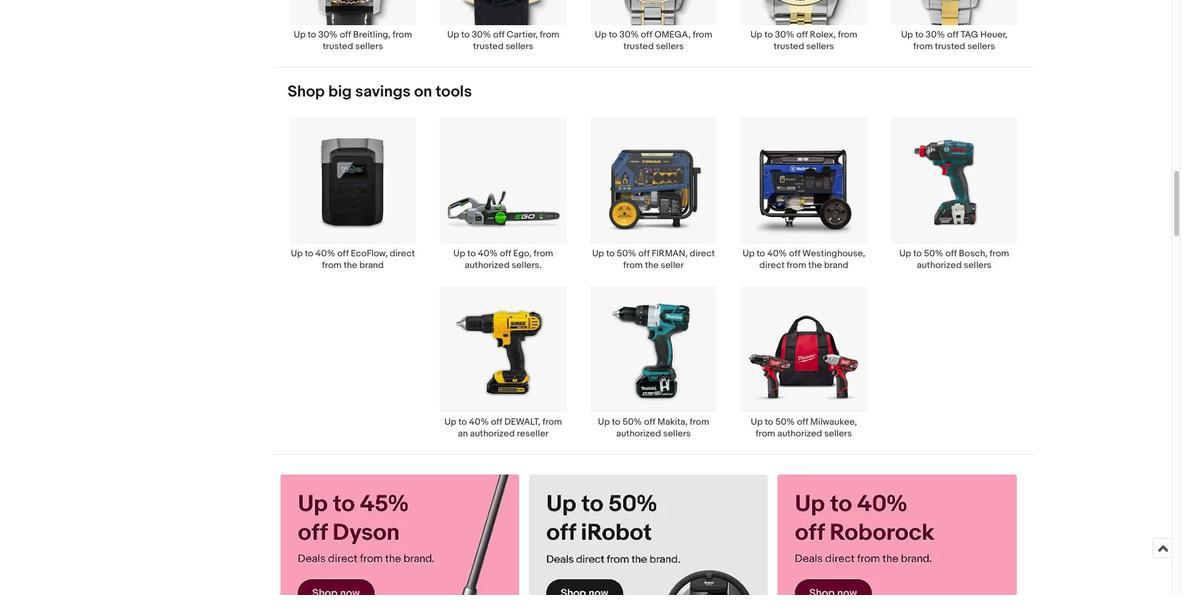 Task type: locate. For each thing, give the bounding box(es) containing it.
up inside 'up to 40% off ego, from authorized sellers.'
[[453, 248, 465, 259]]

1 none text field from the left
[[280, 475, 519, 595]]

up to 30% off tag heuer, from trusted sellers
[[901, 29, 1007, 52]]

to for up to 30% off tag heuer, from trusted sellers
[[915, 29, 924, 41]]

50% inside up to 50% off firman, direct from the seller
[[617, 248, 636, 259]]

30% inside up to 30% off breitling, from trusted sellers
[[318, 29, 338, 41]]

from for up to 40% off ego, from authorized sellers.
[[534, 248, 553, 259]]

up to 50% off milwaukee, from authorized sellers
[[751, 416, 857, 440]]

bosch,
[[959, 248, 988, 259]]

tools
[[436, 83, 472, 102]]

on
[[414, 83, 432, 102]]

1 brand from the left
[[359, 259, 384, 271]]

up inside up to 30% off rolex, from trusted sellers
[[750, 29, 762, 41]]

40%
[[315, 248, 335, 259], [478, 248, 498, 259], [767, 248, 787, 259], [469, 416, 489, 428]]

to
[[308, 29, 316, 41], [461, 29, 470, 41], [609, 29, 617, 41], [764, 29, 773, 41], [915, 29, 924, 41], [305, 248, 313, 259], [467, 248, 476, 259], [606, 248, 615, 259], [757, 248, 765, 259], [913, 248, 922, 259], [458, 416, 467, 428], [612, 416, 620, 428], [765, 416, 773, 428]]

seller
[[661, 259, 684, 271]]

off inside the up to 30% off cartier, from trusted sellers
[[493, 29, 505, 41]]

0 horizontal spatial the
[[344, 259, 357, 271]]

from for up to 40% off dewalt, from an authorized reseller
[[543, 416, 562, 428]]

list containing up to 30% off breitling, from trusted sellers
[[273, 0, 1034, 67]]

30% for cartier,
[[472, 29, 491, 41]]

brand inside up to 40% off westinghouse, direct from the brand
[[824, 259, 848, 271]]

off inside up to 30% off omega, from trusted sellers
[[641, 29, 652, 41]]

sellers for up to 50% off milwaukee, from authorized sellers
[[824, 428, 852, 440]]

off left milwaukee,
[[797, 416, 808, 428]]

from inside up to 30% off rolex, from trusted sellers
[[838, 29, 857, 41]]

from inside the up to 30% off cartier, from trusted sellers
[[540, 29, 559, 41]]

2 none text field from the left
[[529, 475, 768, 595]]

up
[[294, 29, 306, 41], [447, 29, 459, 41], [595, 29, 607, 41], [750, 29, 762, 41], [901, 29, 913, 41], [291, 248, 303, 259], [453, 248, 465, 259], [592, 248, 604, 259], [743, 248, 755, 259], [899, 248, 911, 259], [444, 416, 456, 428], [598, 416, 610, 428], [751, 416, 763, 428]]

up for up to 40% off westinghouse, direct from the brand
[[743, 248, 755, 259]]

30% left breitling,
[[318, 29, 338, 41]]

trusted left cartier,
[[473, 41, 504, 52]]

None text field
[[280, 475, 519, 595], [529, 475, 768, 595]]

off inside up to 50% off firman, direct from the seller
[[638, 248, 650, 259]]

authorized inside 'up to 40% off ego, from authorized sellers.'
[[465, 259, 510, 271]]

30% inside up to 30% off omega, from trusted sellers
[[619, 29, 639, 41]]

30% for omega,
[[619, 29, 639, 41]]

50%
[[617, 248, 636, 259], [924, 248, 943, 259], [623, 416, 642, 428], [775, 416, 795, 428]]

50% for firman,
[[617, 248, 636, 259]]

the inside up to 50% off firman, direct from the seller
[[645, 259, 659, 271]]

to for up to 40% off westinghouse, direct from the brand
[[757, 248, 765, 259]]

up to 50% off bosch, from authorized sellers link
[[879, 117, 1029, 271]]

None text field
[[778, 475, 1017, 595]]

0 horizontal spatial none text field
[[280, 475, 519, 595]]

from inside up to 50% off milwaukee, from authorized sellers
[[756, 428, 775, 440]]

off
[[340, 29, 351, 41], [493, 29, 505, 41], [641, 29, 652, 41], [796, 29, 808, 41], [947, 29, 959, 41], [337, 248, 349, 259], [500, 248, 511, 259], [638, 248, 650, 259], [789, 248, 800, 259], [945, 248, 957, 259], [491, 416, 502, 428], [644, 416, 655, 428], [797, 416, 808, 428]]

trusted for rolex,
[[774, 41, 804, 52]]

off inside up to 30% off rolex, from trusted sellers
[[796, 29, 808, 41]]

from inside up to 40% off dewalt, from an authorized reseller
[[543, 416, 562, 428]]

to inside "up to 40% off ecoflow, direct from the brand"
[[305, 248, 313, 259]]

from inside up to 50% off makita, from authorized sellers
[[690, 416, 709, 428]]

off for ego,
[[500, 248, 511, 259]]

40% inside up to 40% off westinghouse, direct from the brand
[[767, 248, 787, 259]]

list
[[273, 0, 1034, 67], [273, 117, 1034, 455]]

4 trusted from the left
[[774, 41, 804, 52]]

up to 40% off ego, from authorized sellers.
[[453, 248, 553, 271]]

up for up to 30% off tag heuer, from trusted sellers
[[901, 29, 913, 41]]

up to 30% off omega, from trusted sellers link
[[578, 0, 729, 52]]

trusted inside up to 30% off rolex, from trusted sellers
[[774, 41, 804, 52]]

sellers inside up to 50% off makita, from authorized sellers
[[663, 428, 691, 440]]

off inside up to 50% off milwaukee, from authorized sellers
[[797, 416, 808, 428]]

40% inside "up to 40% off ecoflow, direct from the brand"
[[315, 248, 335, 259]]

to for up to 50% off makita, from authorized sellers
[[612, 416, 620, 428]]

2 30% from the left
[[472, 29, 491, 41]]

sellers inside up to 30% off breitling, from trusted sellers
[[355, 41, 383, 52]]

cartier,
[[507, 29, 538, 41]]

up inside up to 50% off makita, from authorized sellers
[[598, 416, 610, 428]]

off left breitling,
[[340, 29, 351, 41]]

trusted inside up to 30% off omega, from trusted sellers
[[623, 41, 654, 52]]

to inside up to 30% off omega, from trusted sellers
[[609, 29, 617, 41]]

5 30% from the left
[[926, 29, 945, 41]]

authorized
[[465, 259, 510, 271], [917, 259, 962, 271], [470, 428, 515, 440], [616, 428, 661, 440], [777, 428, 822, 440]]

off inside up to 40% off dewalt, from an authorized reseller
[[491, 416, 502, 428]]

off for bosch,
[[945, 248, 957, 259]]

1 horizontal spatial none text field
[[529, 475, 768, 595]]

from inside up to 40% off westinghouse, direct from the brand
[[787, 259, 806, 271]]

40% left ego,
[[478, 248, 498, 259]]

4 30% from the left
[[775, 29, 794, 41]]

50% for makita,
[[623, 416, 642, 428]]

milwaukee,
[[810, 416, 857, 428]]

firman,
[[652, 248, 688, 259]]

from inside up to 30% off tag heuer, from trusted sellers
[[913, 41, 933, 52]]

direct inside "up to 40% off ecoflow, direct from the brand"
[[390, 248, 415, 259]]

from inside up to 50% off bosch, from authorized sellers
[[990, 248, 1009, 259]]

authorized inside up to 50% off makita, from authorized sellers
[[616, 428, 661, 440]]

makita,
[[658, 416, 688, 428]]

30%
[[318, 29, 338, 41], [472, 29, 491, 41], [619, 29, 639, 41], [775, 29, 794, 41], [926, 29, 945, 41]]

up for up to 40% off ego, from authorized sellers.
[[453, 248, 465, 259]]

the inside "up to 40% off ecoflow, direct from the brand"
[[344, 259, 357, 271]]

50% inside up to 50% off bosch, from authorized sellers
[[924, 248, 943, 259]]

3 the from the left
[[808, 259, 822, 271]]

sellers for up to 30% off breitling, from trusted sellers
[[355, 41, 383, 52]]

off inside 'up to 40% off ego, from authorized sellers.'
[[500, 248, 511, 259]]

up inside up to 40% off dewalt, from an authorized reseller
[[444, 416, 456, 428]]

up for up to 50% off firman, direct from the seller
[[592, 248, 604, 259]]

trusted inside up to 30% off tag heuer, from trusted sellers
[[935, 41, 965, 52]]

authorized for up to 50% off milwaukee, from authorized sellers
[[777, 428, 822, 440]]

up to 50% off makita, from authorized sellers
[[598, 416, 709, 440]]

savings
[[355, 83, 411, 102]]

to inside up to 50% off milwaukee, from authorized sellers
[[765, 416, 773, 428]]

the roborock s7 maxv robot vacuum and sonic mop against a pink background. image
[[778, 475, 1017, 595]]

30% for tag
[[926, 29, 945, 41]]

sellers inside up to 50% off bosch, from authorized sellers
[[964, 259, 992, 271]]

trusted
[[323, 41, 353, 52], [473, 41, 504, 52], [623, 41, 654, 52], [774, 41, 804, 52], [935, 41, 965, 52]]

up to 40% off ecoflow, direct from the brand link
[[278, 117, 428, 271]]

up inside up to 30% off tag heuer, from trusted sellers
[[901, 29, 913, 41]]

off inside up to 50% off makita, from authorized sellers
[[644, 416, 655, 428]]

5 trusted from the left
[[935, 41, 965, 52]]

to inside up to 50% off makita, from authorized sellers
[[612, 416, 620, 428]]

shop
[[288, 83, 325, 102]]

2 list from the top
[[273, 117, 1034, 455]]

to for up to 50% off bosch, from authorized sellers
[[913, 248, 922, 259]]

2 horizontal spatial direct
[[759, 259, 785, 271]]

50% left firman,
[[617, 248, 636, 259]]

to inside up to 50% off bosch, from authorized sellers
[[913, 248, 922, 259]]

30% inside the up to 30% off cartier, from trusted sellers
[[472, 29, 491, 41]]

30% left 'rolex,'
[[775, 29, 794, 41]]

up for up to 30% off rolex, from trusted sellers
[[750, 29, 762, 41]]

dewalt,
[[504, 416, 540, 428]]

to for up to 30% off breitling, from trusted sellers
[[308, 29, 316, 41]]

30% inside up to 30% off rolex, from trusted sellers
[[775, 29, 794, 41]]

2 brand from the left
[[824, 259, 848, 271]]

off left cartier,
[[493, 29, 505, 41]]

the head of a dyson cyclone v10 animal cordless vacuum against a pink background. image
[[280, 475, 519, 595]]

1 30% from the left
[[318, 29, 338, 41]]

up to 30% off tag heuer, from trusted sellers link
[[879, 0, 1029, 52]]

off inside up to 40% off westinghouse, direct from the brand
[[789, 248, 800, 259]]

1 list from the top
[[273, 0, 1034, 67]]

40% right an
[[469, 416, 489, 428]]

3 trusted from the left
[[623, 41, 654, 52]]

shop big savings on tools
[[288, 83, 472, 102]]

off left omega,
[[641, 29, 652, 41]]

direct inside up to 50% off firman, direct from the seller
[[690, 248, 715, 259]]

direct
[[390, 248, 415, 259], [690, 248, 715, 259], [759, 259, 785, 271]]

up to 40% off ecoflow, direct from the brand
[[291, 248, 415, 271]]

50% left makita,
[[623, 416, 642, 428]]

off left tag
[[947, 29, 959, 41]]

2 the from the left
[[645, 259, 659, 271]]

30% left cartier,
[[472, 29, 491, 41]]

50% left 'bosch,'
[[924, 248, 943, 259]]

to inside up to 40% off dewalt, from an authorized reseller
[[458, 416, 467, 428]]

off left 'bosch,'
[[945, 248, 957, 259]]

brand
[[359, 259, 384, 271], [824, 259, 848, 271]]

the irobot roomba i7 robotic vacuum cleaner against a gray background. image
[[529, 475, 768, 595]]

brand inside "up to 40% off ecoflow, direct from the brand"
[[359, 259, 384, 271]]

off for firman,
[[638, 248, 650, 259]]

up inside up to 40% off westinghouse, direct from the brand
[[743, 248, 755, 259]]

authorized inside up to 50% off bosch, from authorized sellers
[[917, 259, 962, 271]]

from inside up to 30% off breitling, from trusted sellers
[[393, 29, 412, 41]]

off left makita,
[[644, 416, 655, 428]]

sellers
[[355, 41, 383, 52], [506, 41, 533, 52], [656, 41, 684, 52], [806, 41, 834, 52], [967, 41, 995, 52], [964, 259, 992, 271], [663, 428, 691, 440], [824, 428, 852, 440]]

off inside "up to 40% off ecoflow, direct from the brand"
[[337, 248, 349, 259]]

to inside up to 30% off tag heuer, from trusted sellers
[[915, 29, 924, 41]]

3 30% from the left
[[619, 29, 639, 41]]

from for up to 30% off rolex, from trusted sellers
[[838, 29, 857, 41]]

0 horizontal spatial direct
[[390, 248, 415, 259]]

trusted left omega,
[[623, 41, 654, 52]]

40% left ecoflow,
[[315, 248, 335, 259]]

40% inside 'up to 40% off ego, from authorized sellers.'
[[478, 248, 498, 259]]

sellers inside the up to 30% off cartier, from trusted sellers
[[506, 41, 533, 52]]

up to 30% off breitling, from trusted sellers link
[[278, 0, 428, 52]]

off left "westinghouse,"
[[789, 248, 800, 259]]

40% left "westinghouse,"
[[767, 248, 787, 259]]

0 horizontal spatial brand
[[359, 259, 384, 271]]

authorized for up to 40% off ego, from authorized sellers.
[[465, 259, 510, 271]]

off inside up to 30% off breitling, from trusted sellers
[[340, 29, 351, 41]]

30% for rolex,
[[775, 29, 794, 41]]

the inside up to 40% off westinghouse, direct from the brand
[[808, 259, 822, 271]]

to inside up to 30% off breitling, from trusted sellers
[[308, 29, 316, 41]]

off for ecoflow,
[[337, 248, 349, 259]]

sellers.
[[512, 259, 542, 271]]

to inside up to 30% off rolex, from trusted sellers
[[764, 29, 773, 41]]

off inside up to 30% off tag heuer, from trusted sellers
[[947, 29, 959, 41]]

the
[[344, 259, 357, 271], [645, 259, 659, 271], [808, 259, 822, 271]]

from inside up to 30% off omega, from trusted sellers
[[693, 29, 712, 41]]

up inside the up to 30% off cartier, from trusted sellers
[[447, 29, 459, 41]]

direct inside up to 40% off westinghouse, direct from the brand
[[759, 259, 785, 271]]

trusted for cartier,
[[473, 41, 504, 52]]

up inside up to 50% off milwaukee, from authorized sellers
[[751, 416, 763, 428]]

0 vertical spatial list
[[273, 0, 1034, 67]]

30% for breitling,
[[318, 29, 338, 41]]

an
[[458, 428, 468, 440]]

1 horizontal spatial brand
[[824, 259, 848, 271]]

30% left tag
[[926, 29, 945, 41]]

trusted left 'rolex,'
[[774, 41, 804, 52]]

to inside up to 50% off firman, direct from the seller
[[606, 248, 615, 259]]

sellers inside up to 30% off omega, from trusted sellers
[[656, 41, 684, 52]]

up for up to 30% off breitling, from trusted sellers
[[294, 29, 306, 41]]

30% left omega,
[[619, 29, 639, 41]]

up inside up to 30% off omega, from trusted sellers
[[595, 29, 607, 41]]

up for up to 50% off bosch, from authorized sellers
[[899, 248, 911, 259]]

50% left milwaukee,
[[775, 416, 795, 428]]

off for tag
[[947, 29, 959, 41]]

from
[[393, 29, 412, 41], [540, 29, 559, 41], [693, 29, 712, 41], [838, 29, 857, 41], [913, 41, 933, 52], [534, 248, 553, 259], [990, 248, 1009, 259], [322, 259, 342, 271], [623, 259, 643, 271], [787, 259, 806, 271], [543, 416, 562, 428], [690, 416, 709, 428], [756, 428, 775, 440]]

up inside up to 30% off breitling, from trusted sellers
[[294, 29, 306, 41]]

40% inside up to 40% off dewalt, from an authorized reseller
[[469, 416, 489, 428]]

up to 40% off ego, from authorized sellers. link
[[428, 117, 578, 271]]

1 trusted from the left
[[323, 41, 353, 52]]

brand for ecoflow,
[[359, 259, 384, 271]]

1 horizontal spatial the
[[645, 259, 659, 271]]

2 trusted from the left
[[473, 41, 504, 52]]

1 vertical spatial list
[[273, 117, 1034, 455]]

to for up to 30% off rolex, from trusted sellers
[[764, 29, 773, 41]]

30% inside up to 30% off tag heuer, from trusted sellers
[[926, 29, 945, 41]]

sellers for up to 30% off omega, from trusted sellers
[[656, 41, 684, 52]]

to for up to 40% off ego, from authorized sellers.
[[467, 248, 476, 259]]

50% for milwaukee,
[[775, 416, 795, 428]]

up to 50% off firman, direct from the seller
[[592, 248, 715, 271]]

sellers for up to 30% off cartier, from trusted sellers
[[506, 41, 533, 52]]

sellers inside up to 50% off milwaukee, from authorized sellers
[[824, 428, 852, 440]]

big
[[328, 83, 352, 102]]

trusted inside the up to 30% off cartier, from trusted sellers
[[473, 41, 504, 52]]

sellers for up to 30% off rolex, from trusted sellers
[[806, 41, 834, 52]]

off left 'rolex,'
[[796, 29, 808, 41]]

1 horizontal spatial direct
[[690, 248, 715, 259]]

up inside "up to 40% off ecoflow, direct from the brand"
[[291, 248, 303, 259]]

50% inside up to 50% off makita, from authorized sellers
[[623, 416, 642, 428]]

to inside up to 40% off westinghouse, direct from the brand
[[757, 248, 765, 259]]

sellers for up to 50% off bosch, from authorized sellers
[[964, 259, 992, 271]]

off left ego,
[[500, 248, 511, 259]]

50% inside up to 50% off milwaukee, from authorized sellers
[[775, 416, 795, 428]]

to inside 'up to 40% off ego, from authorized sellers.'
[[467, 248, 476, 259]]

off left dewalt,
[[491, 416, 502, 428]]

sellers inside up to 30% off rolex, from trusted sellers
[[806, 41, 834, 52]]

trusted inside up to 30% off breitling, from trusted sellers
[[323, 41, 353, 52]]

off for breitling,
[[340, 29, 351, 41]]

off inside up to 50% off bosch, from authorized sellers
[[945, 248, 957, 259]]

up inside up to 50% off bosch, from authorized sellers
[[899, 248, 911, 259]]

up to 50% off makita, from authorized sellers link
[[578, 286, 729, 440]]

off left firman,
[[638, 248, 650, 259]]

up for up to 50% off milwaukee, from authorized sellers
[[751, 416, 763, 428]]

from inside 'up to 40% off ego, from authorized sellers.'
[[534, 248, 553, 259]]

up inside up to 50% off firman, direct from the seller
[[592, 248, 604, 259]]

trusted left heuer,
[[935, 41, 965, 52]]

from inside up to 50% off firman, direct from the seller
[[623, 259, 643, 271]]

up to 50% off bosch, from authorized sellers
[[899, 248, 1009, 271]]

to for up to 50% off milwaukee, from authorized sellers
[[765, 416, 773, 428]]

1 the from the left
[[344, 259, 357, 271]]

rolex,
[[810, 29, 836, 41]]

to inside the up to 30% off cartier, from trusted sellers
[[461, 29, 470, 41]]

authorized inside up to 40% off dewalt, from an authorized reseller
[[470, 428, 515, 440]]

off left ecoflow,
[[337, 248, 349, 259]]

authorized inside up to 50% off milwaukee, from authorized sellers
[[777, 428, 822, 440]]

trusted up big
[[323, 41, 353, 52]]

2 horizontal spatial the
[[808, 259, 822, 271]]

up to 30% off rolex, from trusted sellers
[[750, 29, 857, 52]]

the for firman,
[[645, 259, 659, 271]]



Task type: describe. For each thing, give the bounding box(es) containing it.
from for up to 30% off cartier, from trusted sellers
[[540, 29, 559, 41]]

50% for bosch,
[[924, 248, 943, 259]]

westinghouse,
[[803, 248, 865, 259]]

omega,
[[654, 29, 691, 41]]

off for westinghouse,
[[789, 248, 800, 259]]

the for ecoflow,
[[344, 259, 357, 271]]

sellers for up to 50% off makita, from authorized sellers
[[663, 428, 691, 440]]

off for rolex,
[[796, 29, 808, 41]]

off for cartier,
[[493, 29, 505, 41]]

40% for ego,
[[478, 248, 498, 259]]

up for up to 30% off omega, from trusted sellers
[[595, 29, 607, 41]]

off for makita,
[[644, 416, 655, 428]]

from for up to 30% off omega, from trusted sellers
[[693, 29, 712, 41]]

from for up to 50% off makita, from authorized sellers
[[690, 416, 709, 428]]

40% for dewalt,
[[469, 416, 489, 428]]

off for milwaukee,
[[797, 416, 808, 428]]

up to 40% off dewalt, from an authorized reseller link
[[428, 286, 578, 440]]

sellers inside up to 30% off tag heuer, from trusted sellers
[[967, 41, 995, 52]]

from for up to 50% off milwaukee, from authorized sellers
[[756, 428, 775, 440]]

up to 40% off westinghouse, direct from the brand link
[[729, 117, 879, 271]]

up to 30% off omega, from trusted sellers
[[595, 29, 712, 52]]

to for up to 40% off ecoflow, direct from the brand
[[305, 248, 313, 259]]

breitling,
[[353, 29, 391, 41]]

direct for up to 40% off ecoflow, direct from the brand
[[390, 248, 415, 259]]

to for up to 40% off dewalt, from an authorized reseller
[[458, 416, 467, 428]]

trusted for breitling,
[[323, 41, 353, 52]]

heuer,
[[980, 29, 1007, 41]]

off for dewalt,
[[491, 416, 502, 428]]

up to 50% off milwaukee, from authorized sellers link
[[729, 286, 879, 440]]

none text field the head of a dyson cyclone v10 animal cordless vacuum against a pink background.
[[280, 475, 519, 595]]

up to 30% off rolex, from trusted sellers link
[[729, 0, 879, 52]]

40% for westinghouse,
[[767, 248, 787, 259]]

off for omega,
[[641, 29, 652, 41]]

up to 40% off dewalt, from an authorized reseller
[[444, 416, 562, 440]]

up for up to 30% off cartier, from trusted sellers
[[447, 29, 459, 41]]

trusted for omega,
[[623, 41, 654, 52]]

up to 30% off cartier, from trusted sellers
[[447, 29, 559, 52]]

ecoflow,
[[351, 248, 388, 259]]

from for up to 50% off bosch, from authorized sellers
[[990, 248, 1009, 259]]

up to 30% off breitling, from trusted sellers
[[294, 29, 412, 52]]

to for up to 30% off omega, from trusted sellers
[[609, 29, 617, 41]]

from inside "up to 40% off ecoflow, direct from the brand"
[[322, 259, 342, 271]]

up for up to 40% off ecoflow, direct from the brand
[[291, 248, 303, 259]]

up for up to 50% off makita, from authorized sellers
[[598, 416, 610, 428]]

to for up to 50% off firman, direct from the seller
[[606, 248, 615, 259]]

from for up to 30% off breitling, from trusted sellers
[[393, 29, 412, 41]]

list containing up to 40% off ecoflow, direct from the brand
[[273, 117, 1034, 455]]

authorized for up to 50% off bosch, from authorized sellers
[[917, 259, 962, 271]]

none text field the irobot roomba i7 robotic vacuum cleaner against a gray background.
[[529, 475, 768, 595]]

up for up to 40% off dewalt, from an authorized reseller
[[444, 416, 456, 428]]

to for up to 30% off cartier, from trusted sellers
[[461, 29, 470, 41]]

brand for westinghouse,
[[824, 259, 848, 271]]

up to 50% off firman, direct from the seller link
[[578, 117, 729, 271]]

up to 40% off westinghouse, direct from the brand
[[743, 248, 865, 271]]

authorized for up to 50% off makita, from authorized sellers
[[616, 428, 661, 440]]

ego,
[[513, 248, 532, 259]]

the for westinghouse,
[[808, 259, 822, 271]]

reseller
[[517, 428, 549, 440]]

tag
[[961, 29, 978, 41]]

direct for up to 40% off westinghouse, direct from the brand
[[759, 259, 785, 271]]

direct for up to 50% off firman, direct from the seller
[[690, 248, 715, 259]]

40% for ecoflow,
[[315, 248, 335, 259]]

up to 30% off cartier, from trusted sellers link
[[428, 0, 578, 52]]



Task type: vqa. For each thing, say whether or not it's contained in the screenshot.
middle Text Box
yes



